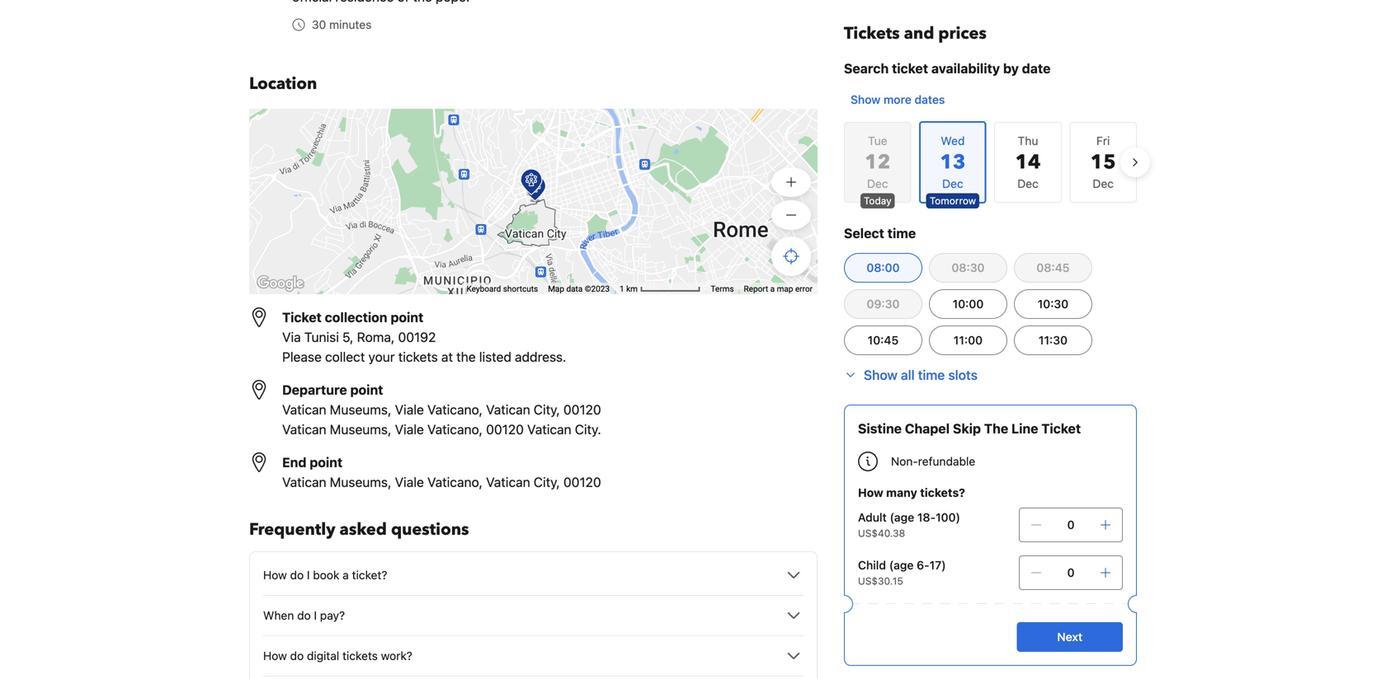 Task type: vqa. For each thing, say whether or not it's contained in the screenshot.
I for book
yes



Task type: locate. For each thing, give the bounding box(es) containing it.
2 dec from the left
[[1017, 177, 1039, 191]]

i left "pay?"
[[314, 609, 317, 623]]

tickets?
[[920, 486, 965, 500]]

prices
[[938, 22, 987, 45]]

dec inside fri 15 dec
[[1093, 177, 1114, 191]]

show down "search" on the top right of the page
[[851, 93, 880, 106]]

sistine
[[858, 421, 902, 437]]

roma,
[[357, 330, 395, 345]]

how inside how do i book a ticket? dropdown button
[[263, 569, 287, 582]]

0 horizontal spatial point
[[310, 455, 343, 471]]

how
[[858, 486, 883, 500], [263, 569, 287, 582], [263, 650, 287, 663]]

5,
[[342, 330, 354, 345]]

point right end
[[310, 455, 343, 471]]

collect
[[325, 349, 365, 365]]

1 vertical spatial museums,
[[330, 422, 391, 438]]

2 city, from the top
[[534, 475, 560, 490]]

0 vertical spatial vaticano,
[[427, 402, 483, 418]]

17)
[[929, 559, 946, 573]]

how up adult
[[858, 486, 883, 500]]

do inside when do i pay? dropdown button
[[297, 609, 311, 623]]

do inside how do digital tickets work? dropdown button
[[290, 650, 304, 663]]

0 vertical spatial tickets
[[398, 349, 438, 365]]

2 vertical spatial how
[[263, 650, 287, 663]]

your
[[368, 349, 395, 365]]

city, inside end point vatican museums, viale vaticano, vatican city, 00120
[[534, 475, 560, 490]]

map
[[777, 284, 793, 294]]

0 vertical spatial how
[[858, 486, 883, 500]]

report
[[744, 284, 768, 294]]

adult (age 18-100) us$40.38
[[858, 511, 960, 540]]

0 horizontal spatial dec
[[867, 177, 888, 191]]

2 vertical spatial do
[[290, 650, 304, 663]]

time inside button
[[918, 368, 945, 383]]

0 vertical spatial city,
[[534, 402, 560, 418]]

1 vertical spatial a
[[343, 569, 349, 582]]

us$40.38
[[858, 528, 905, 540]]

2 horizontal spatial dec
[[1093, 177, 1114, 191]]

00120 inside end point vatican museums, viale vaticano, vatican city, 00120
[[563, 475, 601, 490]]

dec inside the thu 14 dec
[[1017, 177, 1039, 191]]

ticket right line at the right of the page
[[1041, 421, 1081, 437]]

time right select
[[887, 226, 916, 241]]

thu
[[1018, 134, 1038, 148]]

do
[[290, 569, 304, 582], [297, 609, 311, 623], [290, 650, 304, 663]]

thu 14 dec
[[1015, 134, 1041, 191]]

08:00
[[867, 261, 900, 275]]

do left 'book'
[[290, 569, 304, 582]]

do right when
[[297, 609, 311, 623]]

(age for child
[[889, 559, 914, 573]]

how inside how do digital tickets work? dropdown button
[[263, 650, 287, 663]]

report a map error
[[744, 284, 813, 294]]

map
[[548, 284, 564, 294]]

(age inside child (age 6-17) us$30.15
[[889, 559, 914, 573]]

do for tickets
[[290, 650, 304, 663]]

0 vertical spatial viale
[[395, 402, 424, 418]]

search ticket availability by date
[[844, 61, 1051, 76]]

time right the all
[[918, 368, 945, 383]]

show more dates button
[[844, 85, 952, 115]]

point inside end point vatican museums, viale vaticano, vatican city, 00120
[[310, 455, 343, 471]]

when do i pay? button
[[263, 606, 803, 626]]

tickets inside dropdown button
[[342, 650, 378, 663]]

3 dec from the left
[[1093, 177, 1114, 191]]

viale for end
[[395, 475, 424, 490]]

dec
[[867, 177, 888, 191], [1017, 177, 1039, 191], [1093, 177, 1114, 191]]

do for book
[[290, 569, 304, 582]]

vatican
[[282, 402, 326, 418], [486, 402, 530, 418], [282, 422, 326, 438], [527, 422, 571, 438], [282, 475, 326, 490], [486, 475, 530, 490]]

0 horizontal spatial i
[[307, 569, 310, 582]]

keyboard shortcuts button
[[467, 283, 538, 295]]

00120 down listed
[[486, 422, 524, 438]]

vaticano,
[[427, 402, 483, 418], [427, 422, 483, 438], [427, 475, 483, 490]]

vaticano, inside end point vatican museums, viale vaticano, vatican city, 00120
[[427, 475, 483, 490]]

00120
[[563, 402, 601, 418], [486, 422, 524, 438], [563, 475, 601, 490]]

1
[[620, 284, 624, 294]]

1 vertical spatial i
[[314, 609, 317, 623]]

address.
[[515, 349, 566, 365]]

do for pay?
[[297, 609, 311, 623]]

do inside how do i book a ticket? dropdown button
[[290, 569, 304, 582]]

3 museums, from the top
[[330, 475, 391, 490]]

today
[[864, 195, 892, 207]]

0 horizontal spatial time
[[887, 226, 916, 241]]

12
[[865, 149, 890, 176]]

how up when
[[263, 569, 287, 582]]

departure
[[282, 382, 347, 398]]

viale
[[395, 402, 424, 418], [395, 422, 424, 438], [395, 475, 424, 490]]

show for show more dates
[[851, 93, 880, 106]]

dec inside tue 12 dec today
[[867, 177, 888, 191]]

0 for adult (age 18-100)
[[1067, 519, 1075, 532]]

0 horizontal spatial tickets
[[342, 650, 378, 663]]

6-
[[917, 559, 929, 573]]

1 vertical spatial show
[[864, 368, 898, 383]]

1 museums, from the top
[[330, 402, 391, 418]]

point
[[391, 310, 423, 325], [350, 382, 383, 398], [310, 455, 343, 471]]

11:30
[[1039, 334, 1068, 347]]

dec down 14
[[1017, 177, 1039, 191]]

1 vertical spatial 0
[[1067, 566, 1075, 580]]

frequently asked questions
[[249, 519, 469, 542]]

00120 up city.
[[563, 402, 601, 418]]

data
[[566, 284, 583, 294]]

00192
[[398, 330, 436, 345]]

00120 down city.
[[563, 475, 601, 490]]

city, for end point vatican museums, viale vaticano, vatican city, 00120
[[534, 475, 560, 490]]

point for departure
[[350, 382, 383, 398]]

vaticano, up questions
[[427, 475, 483, 490]]

dec down 15
[[1093, 177, 1114, 191]]

3 vaticano, from the top
[[427, 475, 483, 490]]

1 vaticano, from the top
[[427, 402, 483, 418]]

0 horizontal spatial ticket
[[282, 310, 322, 325]]

0 vertical spatial (age
[[890, 511, 914, 525]]

region containing 12
[[831, 115, 1150, 210]]

1 vertical spatial tickets
[[342, 650, 378, 663]]

museums, inside end point vatican museums, viale vaticano, vatican city, 00120
[[330, 475, 391, 490]]

1 viale from the top
[[395, 402, 424, 418]]

ticket inside ticket collection point via tunisi 5, roma, 00192 please collect your tickets at the listed address.
[[282, 310, 322, 325]]

questions
[[391, 519, 469, 542]]

(age left 6-
[[889, 559, 914, 573]]

1 vertical spatial point
[[350, 382, 383, 398]]

more
[[884, 93, 911, 106]]

0 vertical spatial a
[[770, 284, 775, 294]]

1 dec from the left
[[867, 177, 888, 191]]

0 vertical spatial 00120
[[563, 402, 601, 418]]

how for how do i book a ticket?
[[263, 569, 287, 582]]

listed
[[479, 349, 511, 365]]

dec for 14
[[1017, 177, 1039, 191]]

2 museums, from the top
[[330, 422, 391, 438]]

1 horizontal spatial tickets
[[398, 349, 438, 365]]

point down your
[[350, 382, 383, 398]]

child
[[858, 559, 886, 573]]

refundable
[[918, 455, 975, 469]]

(age inside adult (age 18-100) us$40.38
[[890, 511, 914, 525]]

1 horizontal spatial ticket
[[1041, 421, 1081, 437]]

2 vertical spatial 00120
[[563, 475, 601, 490]]

date
[[1022, 61, 1051, 76]]

0 vertical spatial ticket
[[282, 310, 322, 325]]

at
[[441, 349, 453, 365]]

2 0 from the top
[[1067, 566, 1075, 580]]

30
[[312, 18, 326, 31]]

point up 00192
[[391, 310, 423, 325]]

(age left 18-
[[890, 511, 914, 525]]

1 horizontal spatial time
[[918, 368, 945, 383]]

2 vertical spatial vaticano,
[[427, 475, 483, 490]]

tunisi
[[304, 330, 339, 345]]

1 vertical spatial vaticano,
[[427, 422, 483, 438]]

1 horizontal spatial a
[[770, 284, 775, 294]]

frequently
[[249, 519, 335, 542]]

show
[[851, 93, 880, 106], [864, 368, 898, 383]]

1 vertical spatial viale
[[395, 422, 424, 438]]

city, inside the departure point vatican museums, viale vaticano, vatican city, 00120 vatican museums, viale vaticano, 00120 vatican city.
[[534, 402, 560, 418]]

region
[[831, 115, 1150, 210]]

museums,
[[330, 402, 391, 418], [330, 422, 391, 438], [330, 475, 391, 490]]

10:00
[[953, 297, 984, 311]]

1 vertical spatial city,
[[534, 475, 560, 490]]

how do digital tickets work?
[[263, 650, 412, 663]]

how many tickets?
[[858, 486, 965, 500]]

1 vertical spatial do
[[297, 609, 311, 623]]

1 city, from the top
[[534, 402, 560, 418]]

report a map error link
[[744, 284, 813, 294]]

1 horizontal spatial dec
[[1017, 177, 1039, 191]]

1 0 from the top
[[1067, 519, 1075, 532]]

a left map
[[770, 284, 775, 294]]

non-refundable
[[891, 455, 975, 469]]

i left 'book'
[[307, 569, 310, 582]]

tickets left the work? at the bottom of page
[[342, 650, 378, 663]]

i
[[307, 569, 310, 582], [314, 609, 317, 623]]

0 vertical spatial museums,
[[330, 402, 391, 418]]

1 vertical spatial 00120
[[486, 422, 524, 438]]

ticket up via
[[282, 310, 322, 325]]

3 viale from the top
[[395, 475, 424, 490]]

a right 'book'
[[343, 569, 349, 582]]

2 horizontal spatial point
[[391, 310, 423, 325]]

2 vertical spatial viale
[[395, 475, 424, 490]]

0 vertical spatial 0
[[1067, 519, 1075, 532]]

ticket
[[282, 310, 322, 325], [1041, 421, 1081, 437]]

0 vertical spatial do
[[290, 569, 304, 582]]

2 vertical spatial museums,
[[330, 475, 391, 490]]

0 horizontal spatial a
[[343, 569, 349, 582]]

line
[[1011, 421, 1038, 437]]

dec up today
[[867, 177, 888, 191]]

vaticano, down at
[[427, 402, 483, 418]]

0 vertical spatial i
[[307, 569, 310, 582]]

how down when
[[263, 650, 287, 663]]

museums, for departure
[[330, 402, 391, 418]]

time
[[887, 226, 916, 241], [918, 368, 945, 383]]

keyboard
[[467, 284, 501, 294]]

0 vertical spatial point
[[391, 310, 423, 325]]

do left digital
[[290, 650, 304, 663]]

point inside the departure point vatican museums, viale vaticano, vatican city, 00120 vatican museums, viale vaticano, 00120 vatican city.
[[350, 382, 383, 398]]

tue
[[868, 134, 887, 148]]

vaticano, up end point vatican museums, viale vaticano, vatican city, 00120
[[427, 422, 483, 438]]

2 vertical spatial point
[[310, 455, 343, 471]]

0 vertical spatial show
[[851, 93, 880, 106]]

show left the all
[[864, 368, 898, 383]]

1 vertical spatial (age
[[889, 559, 914, 573]]

viale inside end point vatican museums, viale vaticano, vatican city, 00120
[[395, 475, 424, 490]]

(age
[[890, 511, 914, 525], [889, 559, 914, 573]]

dec for 15
[[1093, 177, 1114, 191]]

1 horizontal spatial i
[[314, 609, 317, 623]]

tickets down 00192
[[398, 349, 438, 365]]

1 vertical spatial how
[[263, 569, 287, 582]]

1 horizontal spatial point
[[350, 382, 383, 398]]

1 vertical spatial time
[[918, 368, 945, 383]]



Task type: describe. For each thing, give the bounding box(es) containing it.
terms
[[711, 284, 734, 294]]

pay?
[[320, 609, 345, 623]]

select
[[844, 226, 884, 241]]

show all time slots button
[[844, 365, 978, 385]]

minutes
[[329, 18, 372, 31]]

departure point vatican museums, viale vaticano, vatican city, 00120 vatican museums, viale vaticano, 00120 vatican city.
[[282, 382, 601, 438]]

museums, for end
[[330, 475, 391, 490]]

show for show all time slots
[[864, 368, 898, 383]]

tickets and prices
[[844, 22, 987, 45]]

non-
[[891, 455, 918, 469]]

slots
[[948, 368, 978, 383]]

all
[[901, 368, 915, 383]]

terms link
[[711, 284, 734, 294]]

error
[[795, 284, 813, 294]]

when do i pay?
[[263, 609, 345, 623]]

2 vaticano, from the top
[[427, 422, 483, 438]]

work?
[[381, 650, 412, 663]]

vaticano, for end
[[427, 475, 483, 490]]

18-
[[917, 511, 936, 525]]

and
[[904, 22, 934, 45]]

100)
[[936, 511, 960, 525]]

how do i book a ticket?
[[263, 569, 387, 582]]

availability
[[931, 61, 1000, 76]]

asked
[[340, 519, 387, 542]]

km
[[626, 284, 638, 294]]

00120 for end point vatican museums, viale vaticano, vatican city, 00120
[[563, 475, 601, 490]]

map data ©2023
[[548, 284, 610, 294]]

how for how do digital tickets work?
[[263, 650, 287, 663]]

adult
[[858, 511, 887, 525]]

i for book
[[307, 569, 310, 582]]

how do digital tickets work? button
[[263, 647, 803, 667]]

next button
[[1017, 623, 1123, 653]]

15
[[1090, 149, 1116, 176]]

14
[[1015, 149, 1041, 176]]

0 vertical spatial time
[[887, 226, 916, 241]]

2 viale from the top
[[395, 422, 424, 438]]

us$30.15
[[858, 576, 903, 587]]

(age for adult
[[890, 511, 914, 525]]

ticket
[[892, 61, 928, 76]]

next
[[1057, 631, 1083, 644]]

end point vatican museums, viale vaticano, vatican city, 00120
[[282, 455, 601, 490]]

digital
[[307, 650, 339, 663]]

vaticano, for departure
[[427, 402, 483, 418]]

the
[[456, 349, 476, 365]]

0 for child (age 6-17)
[[1067, 566, 1075, 580]]

viale for departure
[[395, 402, 424, 418]]

book
[[313, 569, 339, 582]]

keyboard shortcuts
[[467, 284, 538, 294]]

sistine chapel skip the line ticket
[[858, 421, 1081, 437]]

dec for 12
[[867, 177, 888, 191]]

the
[[984, 421, 1008, 437]]

08:30
[[952, 261, 985, 275]]

city.
[[575, 422, 601, 438]]

1 vertical spatial ticket
[[1041, 421, 1081, 437]]

point inside ticket collection point via tunisi 5, roma, 00192 please collect your tickets at the listed address.
[[391, 310, 423, 325]]

ticket?
[[352, 569, 387, 582]]

skip
[[953, 421, 981, 437]]

tickets inside ticket collection point via tunisi 5, roma, 00192 please collect your tickets at the listed address.
[[398, 349, 438, 365]]

via
[[282, 330, 301, 345]]

show all time slots
[[864, 368, 978, 383]]

child (age 6-17) us$30.15
[[858, 559, 946, 587]]

fri
[[1096, 134, 1110, 148]]

tickets
[[844, 22, 900, 45]]

location
[[249, 73, 317, 95]]

google image
[[253, 273, 308, 295]]

point for end
[[310, 455, 343, 471]]

i for pay?
[[314, 609, 317, 623]]

08:45
[[1037, 261, 1070, 275]]

fri 15 dec
[[1090, 134, 1116, 191]]

11:00
[[954, 334, 983, 347]]

many
[[886, 486, 917, 500]]

how do i book a ticket? button
[[263, 566, 803, 586]]

map region
[[249, 109, 818, 295]]

how for how many tickets?
[[858, 486, 883, 500]]

please
[[282, 349, 322, 365]]

by
[[1003, 61, 1019, 76]]

city, for departure point vatican museums, viale vaticano, vatican city, 00120 vatican museums, viale vaticano, 00120 vatican city.
[[534, 402, 560, 418]]

a inside dropdown button
[[343, 569, 349, 582]]

tue 12 dec today
[[864, 134, 892, 207]]

collection
[[325, 310, 387, 325]]

©2023
[[585, 284, 610, 294]]

end
[[282, 455, 306, 471]]

1 km button
[[615, 283, 706, 295]]

10:45
[[868, 334, 899, 347]]

shortcuts
[[503, 284, 538, 294]]

10:30
[[1038, 297, 1069, 311]]

select time
[[844, 226, 916, 241]]

30 minutes
[[312, 18, 372, 31]]

when
[[263, 609, 294, 623]]

00120 for departure point vatican museums, viale vaticano, vatican city, 00120 vatican museums, viale vaticano, 00120 vatican city.
[[563, 402, 601, 418]]

chapel
[[905, 421, 950, 437]]



